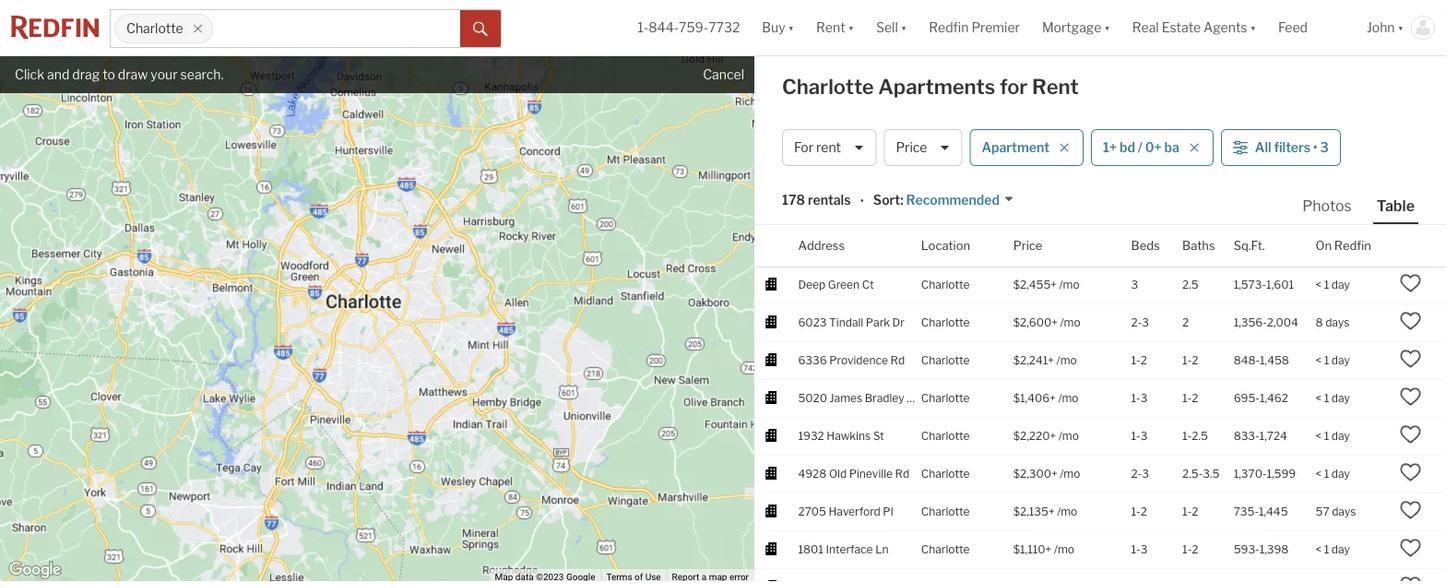 Task type: locate. For each thing, give the bounding box(es) containing it.
1 up 57
[[1325, 468, 1330, 481]]

0 horizontal spatial price
[[896, 140, 928, 155]]

drag
[[72, 67, 100, 82]]

1- left 848-
[[1183, 354, 1193, 367]]

charlotte right bradley
[[922, 392, 970, 405]]

day for 1,599
[[1332, 468, 1351, 481]]

3 1 from the top
[[1325, 392, 1330, 405]]

click and drag to draw your search.
[[15, 67, 224, 82]]

favorite this home image for 1,356-2,004
[[1400, 310, 1422, 332]]

1 right 1,724 in the bottom right of the page
[[1325, 430, 1330, 443]]

▾ right mortgage on the top of the page
[[1105, 20, 1111, 35]]

st
[[874, 430, 885, 443]]

0 vertical spatial 1-3
[[1132, 392, 1148, 405]]

2 vertical spatial 1-3
[[1132, 543, 1148, 557]]

5 ▾ from the left
[[1251, 20, 1257, 35]]

1 vertical spatial 2-
[[1132, 468, 1143, 481]]

844-
[[649, 20, 679, 35]]

2-3 left 2.5-
[[1132, 468, 1150, 481]]

< for 1,398
[[1316, 543, 1322, 557]]

1- up 1-2.5
[[1183, 392, 1193, 405]]

rent ▾ button
[[817, 0, 855, 55]]

1-
[[638, 20, 649, 35], [1132, 354, 1141, 367], [1183, 354, 1193, 367], [1132, 392, 1141, 405], [1183, 392, 1193, 405], [1132, 430, 1141, 443], [1183, 430, 1193, 443], [1132, 505, 1141, 519], [1183, 505, 1193, 519], [1132, 543, 1141, 557], [1183, 543, 1193, 557]]

/mo right "$1,110+"
[[1055, 543, 1075, 557]]

< 1 day for 848-1,458
[[1316, 354, 1351, 367]]

3 day from the top
[[1332, 392, 1351, 405]]

2.5
[[1183, 278, 1199, 292], [1192, 430, 1209, 443]]

2 < 1 day from the top
[[1316, 354, 1351, 367]]

beds
[[1132, 239, 1161, 253]]

apartment
[[982, 140, 1050, 155]]

1,599
[[1267, 468, 1297, 481]]

2-3 down beds button
[[1132, 316, 1150, 330]]

None search field
[[214, 10, 460, 47]]

charlotte right ln
[[922, 543, 970, 557]]

178 rentals •
[[783, 192, 865, 209]]

1,445
[[1260, 505, 1289, 519]]

< right 1,462
[[1316, 392, 1322, 405]]

< 1 day up 57 days at the bottom right of page
[[1316, 468, 1351, 481]]

1 day from the top
[[1332, 278, 1351, 292]]

1 horizontal spatial price
[[1014, 239, 1043, 253]]

6023 tindall park dr
[[799, 316, 905, 330]]

1 vertical spatial 1-3
[[1132, 430, 1148, 443]]

8 days
[[1316, 316, 1350, 330]]

5 < from the top
[[1316, 468, 1322, 481]]

/mo right $2,300+
[[1061, 468, 1081, 481]]

ln
[[876, 543, 889, 557]]

759-
[[679, 20, 709, 35]]

days right 8
[[1326, 316, 1350, 330]]

day down 57 days at the bottom right of page
[[1332, 543, 1351, 557]]

redfin left "premier"
[[930, 20, 969, 35]]

1 for 593-1,398
[[1325, 543, 1330, 557]]

1 down 57
[[1325, 543, 1330, 557]]

/mo right '$2,241+'
[[1057, 354, 1078, 367]]

1 1 from the top
[[1325, 278, 1330, 292]]

remove apartment image
[[1059, 142, 1070, 153]]

4 1 from the top
[[1325, 430, 1330, 443]]

$2,241+
[[1014, 354, 1055, 367]]

on redfin button
[[1316, 225, 1372, 267]]

4 favorite this home image from the top
[[1400, 386, 1422, 408]]

pineville
[[850, 468, 893, 481]]

sq.ft. button
[[1234, 225, 1266, 267]]

sell
[[877, 20, 899, 35]]

cancel button
[[703, 56, 745, 93]]

1- right $1,406+ /mo
[[1132, 392, 1141, 405]]

1-2 for 593-1,398
[[1183, 543, 1199, 557]]

charlotte down the location button
[[922, 278, 970, 292]]

0 vertical spatial days
[[1326, 316, 1350, 330]]

day right 1,462
[[1332, 392, 1351, 405]]

1 for 1,370-1,599
[[1325, 468, 1330, 481]]

on
[[1316, 239, 1333, 253]]

6 < from the top
[[1316, 543, 1322, 557]]

deep green ct
[[799, 278, 875, 292]]

charlotte right pineville
[[922, 468, 970, 481]]

$2,455+ /mo
[[1014, 278, 1080, 292]]

filters
[[1275, 140, 1311, 155]]

6 favorite this home image from the top
[[1400, 499, 1422, 521]]

0 vertical spatial 2-
[[1132, 316, 1143, 330]]

< right 1,599
[[1316, 468, 1322, 481]]

favorite this home image
[[1400, 423, 1422, 446]]

0 vertical spatial price button
[[884, 129, 963, 166]]

redfin right on
[[1335, 239, 1372, 253]]

1 horizontal spatial redfin
[[1335, 239, 1372, 253]]

remove 1+ bd / 0+ ba image
[[1189, 142, 1200, 153]]

2-
[[1132, 316, 1143, 330], [1132, 468, 1143, 481]]

6 day from the top
[[1332, 543, 1351, 557]]

/mo right $2,600+
[[1061, 316, 1081, 330]]

▾ right agents
[[1251, 20, 1257, 35]]

2 day from the top
[[1332, 354, 1351, 367]]

1 < from the top
[[1316, 278, 1322, 292]]

1 ▾ from the left
[[789, 20, 795, 35]]

price button up :
[[884, 129, 963, 166]]

google image
[[5, 558, 66, 582]]

1 up 8 days at the right of the page
[[1325, 278, 1330, 292]]

• inside button
[[1314, 140, 1318, 155]]

1
[[1325, 278, 1330, 292], [1325, 354, 1330, 367], [1325, 392, 1330, 405], [1325, 430, 1330, 443], [1325, 468, 1330, 481], [1325, 543, 1330, 557]]

5 day from the top
[[1332, 468, 1351, 481]]

57 days
[[1316, 505, 1357, 519]]

apartments
[[879, 74, 996, 99]]

rent
[[817, 140, 842, 155]]

1-2 for 848-1,458
[[1183, 354, 1199, 367]]

3 1-3 from the top
[[1132, 543, 1148, 557]]

/mo right the $2,220+
[[1059, 430, 1080, 443]]

3 favorite this home image from the top
[[1400, 348, 1422, 370]]

day right 1,724 in the bottom right of the page
[[1332, 430, 1351, 443]]

< 1 day for 593-1,398
[[1316, 543, 1351, 557]]

< 1 day down 57 days at the bottom right of page
[[1316, 543, 1351, 557]]

0 horizontal spatial rent
[[817, 20, 846, 35]]

1 vertical spatial 2-3
[[1132, 468, 1150, 481]]

2- down beds button
[[1132, 316, 1143, 330]]

location
[[922, 239, 971, 253]]

1- left 1-2.5
[[1132, 430, 1141, 443]]

redfin
[[930, 20, 969, 35], [1335, 239, 1372, 253]]

day up 57 days at the bottom right of page
[[1332, 468, 1351, 481]]

sell ▾ button
[[877, 0, 907, 55]]

< 1 day for 1,370-1,599
[[1316, 468, 1351, 481]]

1 2- from the top
[[1132, 316, 1143, 330]]

2 < from the top
[[1316, 354, 1322, 367]]

1 < 1 day from the top
[[1316, 278, 1351, 292]]

day up 8 days at the right of the page
[[1332, 278, 1351, 292]]

7732
[[709, 20, 740, 35]]

2.5 down baths button
[[1183, 278, 1199, 292]]

3 ▾ from the left
[[901, 20, 907, 35]]

$2,135+
[[1014, 505, 1055, 519]]

favorite this home image for 735-1,445
[[1400, 499, 1422, 521]]

0 horizontal spatial redfin
[[930, 20, 969, 35]]

< 1 day up 8 days at the right of the page
[[1316, 278, 1351, 292]]

rent right for
[[1033, 74, 1079, 99]]

4 day from the top
[[1332, 430, 1351, 443]]

0 vertical spatial redfin
[[930, 20, 969, 35]]

1 vertical spatial 2.5
[[1192, 430, 1209, 443]]

• for filters
[[1314, 140, 1318, 155]]

▾ inside 'dropdown button'
[[1251, 20, 1257, 35]]

to
[[103, 67, 115, 82]]

▾ right buy
[[789, 20, 795, 35]]

2 1 from the top
[[1325, 354, 1330, 367]]

day down 8 days at the right of the page
[[1332, 354, 1351, 367]]

< right 1,724 in the bottom right of the page
[[1316, 430, 1322, 443]]

/mo
[[1060, 278, 1080, 292], [1061, 316, 1081, 330], [1057, 354, 1078, 367], [1059, 392, 1079, 405], [1059, 430, 1080, 443], [1061, 468, 1081, 481], [1058, 505, 1078, 519], [1055, 543, 1075, 557]]

▾ for sell ▾
[[901, 20, 907, 35]]

▾ right 'sell'
[[901, 20, 907, 35]]

days right 57
[[1333, 505, 1357, 519]]

/mo right $2,135+
[[1058, 505, 1078, 519]]

< down 8
[[1316, 354, 1322, 367]]

4 ▾ from the left
[[1105, 20, 1111, 35]]

4 < from the top
[[1316, 430, 1322, 443]]

rent right buy ▾
[[817, 20, 846, 35]]

1 vertical spatial days
[[1333, 505, 1357, 519]]

0 vertical spatial 2-3
[[1132, 316, 1150, 330]]

price up $2,455+
[[1014, 239, 1043, 253]]

6 ▾ from the left
[[1399, 20, 1405, 35]]

feed button
[[1268, 0, 1356, 55]]

2
[[1183, 316, 1190, 330], [1141, 354, 1148, 367], [1192, 354, 1199, 367], [1192, 392, 1199, 405], [1141, 505, 1148, 519], [1192, 505, 1199, 519], [1192, 543, 1199, 557]]

2 ▾ from the left
[[849, 20, 855, 35]]

1 vertical spatial rent
[[1033, 74, 1079, 99]]

$2,600+
[[1014, 316, 1058, 330]]

1 horizontal spatial price button
[[1014, 225, 1043, 267]]

3 < 1 day from the top
[[1316, 392, 1351, 405]]

< 1 day right 1,724 in the bottom right of the page
[[1316, 430, 1351, 443]]

1 favorite this home image from the top
[[1400, 272, 1422, 294]]

way
[[929, 392, 952, 405]]

rd right pineville
[[896, 468, 910, 481]]

2- for 2.5-3.5
[[1132, 468, 1143, 481]]

7 favorite this home image from the top
[[1400, 537, 1422, 559]]

695-
[[1234, 392, 1260, 405]]

1+ bd / 0+ ba
[[1104, 140, 1180, 155]]

price button up $2,455+
[[1014, 225, 1043, 267]]

2 favorite this home image from the top
[[1400, 310, 1422, 332]]

• for rentals
[[861, 193, 865, 209]]

/mo for $2,135+ /mo
[[1058, 505, 1078, 519]]

1-3
[[1132, 392, 1148, 405], [1132, 430, 1148, 443], [1132, 543, 1148, 557]]

premier
[[972, 20, 1021, 35]]

<
[[1316, 278, 1322, 292], [1316, 354, 1322, 367], [1316, 392, 1322, 405], [1316, 430, 1322, 443], [1316, 468, 1322, 481], [1316, 543, 1322, 557]]

2- left 2.5-
[[1132, 468, 1143, 481]]

charlotte down way
[[922, 430, 970, 443]]

rd down dr
[[891, 354, 905, 367]]

redfin inside on redfin button
[[1335, 239, 1372, 253]]

• left sort
[[861, 193, 865, 209]]

2 2-3 from the top
[[1132, 468, 1150, 481]]

1 vertical spatial •
[[861, 193, 865, 209]]

1 horizontal spatial •
[[1314, 140, 1318, 155]]

charlotte right pl
[[922, 505, 970, 519]]

favorite this home image
[[1400, 272, 1422, 294], [1400, 310, 1422, 332], [1400, 348, 1422, 370], [1400, 386, 1422, 408], [1400, 461, 1422, 483], [1400, 499, 1422, 521], [1400, 537, 1422, 559], [1400, 575, 1422, 582]]

6 1 from the top
[[1325, 543, 1330, 557]]

1 down 8 days at the right of the page
[[1325, 354, 1330, 367]]

charlotte for 6023 tindall park dr
[[922, 316, 970, 330]]

5 favorite this home image from the top
[[1400, 461, 1422, 483]]

1-844-759-7732
[[638, 20, 740, 35]]

your
[[151, 67, 178, 82]]

< up 8
[[1316, 278, 1322, 292]]

2 2- from the top
[[1132, 468, 1143, 481]]

0 horizontal spatial price button
[[884, 129, 963, 166]]

< for 1,462
[[1316, 392, 1322, 405]]

1,356-2,004
[[1234, 316, 1299, 330]]

charlotte down rent ▾ button
[[783, 74, 874, 99]]

charlotte up way
[[922, 354, 970, 367]]

2- for 2
[[1132, 316, 1143, 330]]

1,370-1,599
[[1234, 468, 1297, 481]]

all
[[1256, 140, 1272, 155]]

6 < 1 day from the top
[[1316, 543, 1351, 557]]

1 right 1,462
[[1325, 392, 1330, 405]]

1932 hawkins st
[[799, 430, 885, 443]]

< down 57
[[1316, 543, 1322, 557]]

/mo right $2,455+
[[1060, 278, 1080, 292]]

1 2-3 from the top
[[1132, 316, 1150, 330]]

/mo for $2,455+ /mo
[[1060, 278, 1080, 292]]

buy ▾ button
[[763, 0, 795, 55]]

5 < 1 day from the top
[[1316, 468, 1351, 481]]

5 1 from the top
[[1325, 468, 1330, 481]]

redfin inside "redfin premier" button
[[930, 20, 969, 35]]

< 1 day down 8 days at the right of the page
[[1316, 354, 1351, 367]]

search.
[[180, 67, 224, 82]]

submit search image
[[473, 22, 488, 37]]

3.5
[[1204, 468, 1220, 481]]

4928
[[799, 468, 827, 481]]

charlotte for deep green ct
[[922, 278, 970, 292]]

0 vertical spatial 2.5
[[1183, 278, 1199, 292]]

redfin premier button
[[918, 0, 1032, 55]]

• inside 178 rentals •
[[861, 193, 865, 209]]

▾ right john
[[1399, 20, 1405, 35]]

1,724
[[1260, 430, 1288, 443]]

1- right $2,135+ /mo
[[1132, 505, 1141, 519]]

1-2
[[1132, 354, 1148, 367], [1183, 354, 1199, 367], [1183, 392, 1199, 405], [1132, 505, 1148, 519], [1183, 505, 1199, 519], [1183, 543, 1199, 557]]

1,573-
[[1234, 278, 1267, 292]]

2-3 for 2.5-3.5
[[1132, 468, 1150, 481]]

old
[[830, 468, 847, 481]]

charlotte right dr
[[922, 316, 970, 330]]

0 vertical spatial rent
[[817, 20, 846, 35]]

2.5 up 2.5-3.5
[[1192, 430, 1209, 443]]

day for 1,458
[[1332, 354, 1351, 367]]

0 horizontal spatial •
[[861, 193, 865, 209]]

remove charlotte image
[[192, 23, 203, 34]]

favorite this home image for 1,573-1,601
[[1400, 272, 1422, 294]]

1,356-
[[1234, 316, 1268, 330]]

▾
[[789, 20, 795, 35], [849, 20, 855, 35], [901, 20, 907, 35], [1105, 20, 1111, 35], [1251, 20, 1257, 35], [1399, 20, 1405, 35]]

1- right $2,241+ /mo
[[1132, 354, 1141, 367]]

2 1-3 from the top
[[1132, 430, 1148, 443]]

< 1 day for 695-1,462
[[1316, 392, 1351, 405]]

1- right $1,110+ /mo
[[1132, 543, 1141, 557]]

/mo right $1,406+
[[1059, 392, 1079, 405]]

1801
[[799, 543, 824, 557]]

4 < 1 day from the top
[[1316, 430, 1351, 443]]

• right filters
[[1314, 140, 1318, 155]]

3 < from the top
[[1316, 392, 1322, 405]]

$2,300+ /mo
[[1014, 468, 1081, 481]]

all filters • 3 button
[[1222, 129, 1342, 166]]

6023
[[799, 316, 827, 330]]

favorite this home image for 1,370-1,599
[[1400, 461, 1422, 483]]

:
[[901, 192, 904, 208]]

apartment button
[[970, 129, 1084, 166]]

1 1-3 from the top
[[1132, 392, 1148, 405]]

1 vertical spatial redfin
[[1335, 239, 1372, 253]]

days
[[1326, 316, 1350, 330], [1333, 505, 1357, 519]]

sort :
[[874, 192, 904, 208]]

photos
[[1303, 197, 1353, 215]]

park
[[866, 316, 891, 330]]

0 vertical spatial •
[[1314, 140, 1318, 155]]

▾ left 'sell'
[[849, 20, 855, 35]]

< 1 day right 1,462
[[1316, 392, 1351, 405]]

price up :
[[896, 140, 928, 155]]

•
[[1314, 140, 1318, 155], [861, 193, 865, 209]]

mortgage ▾ button
[[1032, 0, 1122, 55]]

charlotte left the remove charlotte "icon"
[[126, 21, 183, 36]]



Task type: vqa. For each thing, say whether or not it's contained in the screenshot.
the bottommost price button
yes



Task type: describe. For each thing, give the bounding box(es) containing it.
833-
[[1234, 430, 1260, 443]]

1-2.5
[[1183, 430, 1209, 443]]

john ▾
[[1368, 20, 1405, 35]]

5020 james bradley lee way
[[799, 392, 952, 405]]

ct
[[862, 278, 875, 292]]

charlotte for 2705 haverford pl
[[922, 505, 970, 519]]

days for 8 days
[[1326, 316, 1350, 330]]

favorite this home image for 593-1,398
[[1400, 537, 1422, 559]]

rent ▾ button
[[806, 0, 866, 55]]

real
[[1133, 20, 1160, 35]]

1- down 2.5-
[[1183, 505, 1193, 519]]

charlotte for 1932 hawkins st
[[922, 430, 970, 443]]

charlotte for 6336 providence rd
[[922, 354, 970, 367]]

< 1 day for 833-1,724
[[1316, 430, 1351, 443]]

1+ bd / 0+ ba button
[[1092, 129, 1214, 166]]

for
[[1000, 74, 1028, 99]]

real estate agents ▾ link
[[1133, 0, 1257, 55]]

▾ for mortgage ▾
[[1105, 20, 1111, 35]]

all filters • 3
[[1256, 140, 1330, 155]]

2.5-
[[1183, 468, 1204, 481]]

buy ▾ button
[[751, 0, 806, 55]]

green
[[828, 278, 860, 292]]

charlotte for 4928 old pineville rd
[[922, 468, 970, 481]]

8 favorite this home image from the top
[[1400, 575, 1422, 582]]

< for 1,458
[[1316, 354, 1322, 367]]

days for 57 days
[[1333, 505, 1357, 519]]

< for 1,599
[[1316, 468, 1322, 481]]

deep
[[799, 278, 826, 292]]

lee
[[907, 392, 927, 405]]

3 for 833-1,724
[[1141, 430, 1148, 443]]

/mo for $2,220+ /mo
[[1059, 430, 1080, 443]]

$1,406+
[[1014, 392, 1056, 405]]

$2,455+
[[1014, 278, 1057, 292]]

1- left 593-
[[1183, 543, 1193, 557]]

1-3 for $1,406+ /mo
[[1132, 392, 1148, 405]]

1,462
[[1260, 392, 1289, 405]]

1-3 for $1,110+ /mo
[[1132, 543, 1148, 557]]

5020
[[799, 392, 828, 405]]

/mo for $2,241+ /mo
[[1057, 354, 1078, 367]]

for rent button
[[783, 129, 877, 166]]

pl
[[883, 505, 894, 519]]

recommended button
[[904, 191, 1015, 209]]

1 for 848-1,458
[[1325, 354, 1330, 367]]

charlotte apartments for rent
[[783, 74, 1079, 99]]

1-3 for $2,220+ /mo
[[1132, 430, 1148, 443]]

1 for 695-1,462
[[1325, 392, 1330, 405]]

1 for 1,573-1,601
[[1325, 278, 1330, 292]]

< for 1,601
[[1316, 278, 1322, 292]]

/mo for $1,406+ /mo
[[1059, 392, 1079, 405]]

$2,220+
[[1014, 430, 1057, 443]]

sell ▾ button
[[866, 0, 918, 55]]

▾ for buy ▾
[[789, 20, 795, 35]]

3 inside button
[[1321, 140, 1330, 155]]

1 horizontal spatial rent
[[1033, 74, 1079, 99]]

providence
[[830, 354, 889, 367]]

james
[[830, 392, 863, 405]]

day for 1,398
[[1332, 543, 1351, 557]]

on redfin
[[1316, 239, 1372, 253]]

estate
[[1162, 20, 1202, 35]]

▾ for rent ▾
[[849, 20, 855, 35]]

1 for 833-1,724
[[1325, 430, 1330, 443]]

< 1 day for 1,573-1,601
[[1316, 278, 1351, 292]]

/mo for $2,600+ /mo
[[1061, 316, 1081, 330]]

735-
[[1234, 505, 1260, 519]]

day for 1,601
[[1332, 278, 1351, 292]]

$1,406+ /mo
[[1014, 392, 1079, 405]]

feed
[[1279, 20, 1308, 35]]

day for 1,724
[[1332, 430, 1351, 443]]

2,004
[[1268, 316, 1299, 330]]

0 vertical spatial rd
[[891, 354, 905, 367]]

1,370-
[[1234, 468, 1267, 481]]

sq.ft.
[[1234, 239, 1266, 253]]

3 for 593-1,398
[[1141, 543, 1148, 557]]

bradley
[[865, 392, 905, 405]]

click
[[15, 67, 44, 82]]

mortgage ▾ button
[[1043, 0, 1111, 55]]

rentals
[[808, 192, 851, 208]]

favorite this home image for 695-1,462
[[1400, 386, 1422, 408]]

real estate agents ▾ button
[[1122, 0, 1268, 55]]

haverford
[[829, 505, 881, 519]]

agents
[[1204, 20, 1248, 35]]

$2,135+ /mo
[[1014, 505, 1078, 519]]

6336
[[799, 354, 827, 367]]

▾ for john ▾
[[1399, 20, 1405, 35]]

/mo for $2,300+ /mo
[[1061, 468, 1081, 481]]

hawkins
[[827, 430, 871, 443]]

1- left 759-
[[638, 20, 649, 35]]

interface
[[826, 543, 874, 557]]

mortgage ▾
[[1043, 20, 1111, 35]]

tindall
[[830, 316, 864, 330]]

sell ▾
[[877, 20, 907, 35]]

2705 haverford pl
[[799, 505, 894, 519]]

rent inside dropdown button
[[817, 20, 846, 35]]

and
[[47, 67, 70, 82]]

< for 1,724
[[1316, 430, 1322, 443]]

charlotte for 5020 james bradley lee way
[[922, 392, 970, 405]]

848-
[[1234, 354, 1261, 367]]

2-3 for 2
[[1132, 316, 1150, 330]]

3 for 695-1,462
[[1141, 392, 1148, 405]]

recommended
[[907, 192, 1000, 208]]

8
[[1316, 316, 1324, 330]]

833-1,724
[[1234, 430, 1288, 443]]

1-2 for 695-1,462
[[1183, 392, 1199, 405]]

day for 1,462
[[1332, 392, 1351, 405]]

ba
[[1165, 140, 1180, 155]]

location button
[[922, 225, 971, 267]]

1 vertical spatial price
[[1014, 239, 1043, 253]]

1801 interface ln
[[799, 543, 889, 557]]

rent ▾
[[817, 20, 855, 35]]

848-1,458
[[1234, 354, 1290, 367]]

1- up 2.5-
[[1183, 430, 1193, 443]]

cancel
[[703, 67, 745, 82]]

mortgage
[[1043, 20, 1102, 35]]

3 for 1,356-2,004
[[1143, 316, 1150, 330]]

6336 providence rd
[[799, 354, 905, 367]]

john
[[1368, 20, 1396, 35]]

charlotte for 1801 interface ln
[[922, 543, 970, 557]]

/mo for $1,110+ /mo
[[1055, 543, 1075, 557]]

2.5-3.5
[[1183, 468, 1220, 481]]

593-
[[1234, 543, 1260, 557]]

4928 old pineville rd
[[799, 468, 910, 481]]

table button
[[1374, 196, 1419, 224]]

1932
[[799, 430, 825, 443]]

$2,600+ /mo
[[1014, 316, 1081, 330]]

1-2 for 735-1,445
[[1183, 505, 1199, 519]]

3 for 1,370-1,599
[[1143, 468, 1150, 481]]

beds button
[[1132, 225, 1161, 267]]

0 vertical spatial price
[[896, 140, 928, 155]]

favorite this home image for 848-1,458
[[1400, 348, 1422, 370]]

1 vertical spatial price button
[[1014, 225, 1043, 267]]

buy ▾
[[763, 20, 795, 35]]

$2,220+ /mo
[[1014, 430, 1080, 443]]

1,573-1,601
[[1234, 278, 1295, 292]]

/
[[1139, 140, 1143, 155]]

map region
[[0, 0, 825, 582]]

photos button
[[1299, 196, 1374, 222]]

1-844-759-7732 link
[[638, 20, 740, 35]]

1 vertical spatial rd
[[896, 468, 910, 481]]



